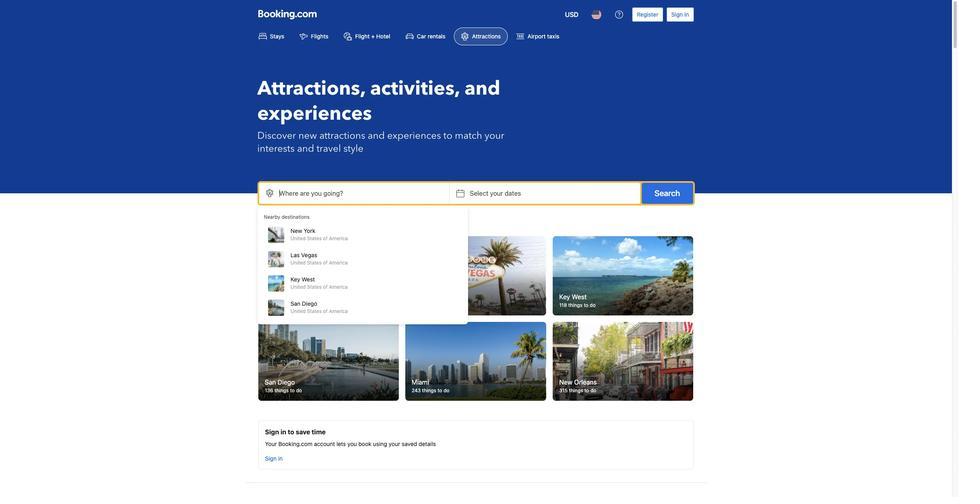 Task type: describe. For each thing, give the bounding box(es) containing it.
136
[[265, 388, 273, 394]]

style
[[344, 142, 364, 156]]

las vegas united states of america
[[291, 252, 348, 266]]

attractions
[[320, 129, 366, 143]]

+
[[371, 33, 375, 40]]

1 horizontal spatial sign in
[[672, 11, 689, 18]]

book
[[359, 441, 372, 448]]

airport taxis
[[528, 33, 560, 40]]

things for key west
[[568, 303, 583, 309]]

san for san diego united states of america
[[291, 301, 301, 308]]

things for new york
[[278, 303, 292, 309]]

0 horizontal spatial sign in
[[265, 456, 283, 463]]

search
[[655, 189, 681, 198]]

your booking.com account lets you book using your saved details
[[265, 441, 436, 448]]

miami
[[412, 379, 430, 387]]

you
[[348, 441, 357, 448]]

york for new york united states of america
[[304, 228, 316, 235]]

stays
[[270, 33, 284, 40]]

time
[[312, 429, 326, 436]]

do for new york
[[299, 303, 305, 309]]

travel
[[317, 142, 341, 156]]

miami 243 things to do
[[412, 379, 450, 394]]

0 vertical spatial experiences
[[257, 100, 372, 127]]

new for new york united states of america
[[291, 228, 302, 235]]

1 horizontal spatial and
[[368, 129, 385, 143]]

your inside attractions, activities, and experiences discover new attractions and experiences to match your interests and travel style
[[485, 129, 505, 143]]

united for new
[[291, 236, 306, 242]]

register
[[637, 11, 659, 18]]

new
[[299, 129, 317, 143]]

booking.com image
[[258, 10, 317, 19]]

118
[[559, 303, 567, 309]]

new york 1208 things to do
[[265, 294, 305, 309]]

miami image
[[406, 322, 547, 402]]

dates
[[505, 190, 521, 197]]

search button
[[642, 183, 693, 204]]

states for san diego
[[307, 309, 322, 315]]

sign for right the sign in link
[[672, 11, 683, 18]]

things inside "miami 243 things to do"
[[423, 388, 437, 394]]

1 vertical spatial sign in link
[[262, 452, 286, 467]]

do for new orleans
[[591, 388, 597, 394]]

car
[[417, 33, 426, 40]]

discover
[[257, 129, 296, 143]]

west for key west united states of america
[[302, 276, 315, 283]]

airport taxis link
[[510, 28, 567, 45]]

sign in to save time
[[265, 429, 326, 436]]

1 horizontal spatial sign in link
[[667, 7, 694, 22]]

new york united states of america
[[291, 228, 348, 242]]

states for new york
[[307, 236, 322, 242]]

new for new york 1208 things to do
[[265, 294, 278, 301]]

1 vertical spatial sign
[[265, 429, 279, 436]]

diego for san diego united states of america
[[302, 301, 317, 308]]

select your dates
[[470, 190, 521, 197]]

of for new york
[[323, 236, 328, 242]]

san diego 136 things to do
[[265, 379, 302, 394]]

attractions,
[[257, 75, 366, 102]]

america for york
[[329, 236, 348, 242]]

vegas
[[301, 252, 317, 259]]

Where are you going? search field
[[259, 183, 450, 204]]

to inside the key west 118 things to do
[[584, 303, 589, 309]]

details
[[419, 441, 436, 448]]

do inside "miami 243 things to do"
[[444, 388, 450, 394]]

do for san diego
[[296, 388, 302, 394]]

your
[[265, 441, 277, 448]]

key for key west united states of america
[[291, 276, 300, 283]]

orleans
[[574, 379, 597, 387]]

rentals
[[428, 33, 446, 40]]

york for new york 1208 things to do
[[280, 294, 293, 301]]

do for key west
[[590, 303, 596, 309]]

san for san diego 136 things to do
[[265, 379, 276, 387]]

flights link
[[293, 28, 335, 45]]

west for key west 118 things to do
[[572, 294, 587, 301]]



Task type: vqa. For each thing, say whether or not it's contained in the screenshot.
Your Booking.com account lets you book using your saved details
yes



Task type: locate. For each thing, give the bounding box(es) containing it.
car rentals
[[417, 33, 446, 40]]

nearby destinations up las
[[258, 219, 338, 230]]

sign down your
[[265, 456, 277, 463]]

0 vertical spatial sign in
[[672, 11, 689, 18]]

2 vertical spatial your
[[389, 441, 400, 448]]

america for vegas
[[329, 260, 348, 266]]

destinations up vegas
[[289, 219, 338, 230]]

san inside san diego united states of america
[[291, 301, 301, 308]]

do inside new orleans 315 things to do
[[591, 388, 597, 394]]

united
[[291, 236, 306, 242], [291, 260, 306, 266], [291, 284, 306, 291], [291, 309, 306, 315]]

in right register
[[685, 11, 689, 18]]

1 horizontal spatial key
[[559, 294, 570, 301]]

diego inside san diego 136 things to do
[[278, 379, 295, 387]]

things inside new york 1208 things to do
[[278, 303, 292, 309]]

america inside key west united states of america
[[329, 284, 348, 291]]

to left the save
[[288, 429, 294, 436]]

things for san diego
[[275, 388, 289, 394]]

america for diego
[[329, 309, 348, 315]]

1 vertical spatial experiences
[[387, 129, 441, 143]]

0 vertical spatial sign in link
[[667, 7, 694, 22]]

diego
[[302, 301, 317, 308], [278, 379, 295, 387]]

attractions, activities, and experiences discover new attractions and experiences to match your interests and travel style
[[257, 75, 505, 156]]

things right 118
[[568, 303, 583, 309]]

do inside san diego 136 things to do
[[296, 388, 302, 394]]

flight + hotel link
[[337, 28, 397, 45]]

your left dates in the top right of the page
[[490, 190, 503, 197]]

0 horizontal spatial san
[[265, 379, 276, 387]]

0 vertical spatial diego
[[302, 301, 317, 308]]

to right 1208
[[293, 303, 298, 309]]

do inside the key west 118 things to do
[[590, 303, 596, 309]]

2 of from the top
[[323, 260, 328, 266]]

of up key west united states of america
[[323, 260, 328, 266]]

1 vertical spatial diego
[[278, 379, 295, 387]]

flight + hotel
[[355, 33, 390, 40]]

1 vertical spatial sign in
[[265, 456, 283, 463]]

key
[[291, 276, 300, 283], [559, 294, 570, 301]]

3 united from the top
[[291, 284, 306, 291]]

attractions link
[[454, 28, 508, 45]]

hotel
[[376, 33, 390, 40]]

york up vegas
[[304, 228, 316, 235]]

states for key west
[[307, 284, 322, 291]]

united for las
[[291, 260, 306, 266]]

san up 136
[[265, 379, 276, 387]]

west
[[302, 276, 315, 283], [572, 294, 587, 301]]

usd button
[[561, 5, 584, 24]]

key west image
[[553, 237, 694, 316]]

nearby destinations
[[264, 214, 310, 220], [258, 219, 338, 230]]

things right 1208
[[278, 303, 292, 309]]

to inside new orleans 315 things to do
[[585, 388, 589, 394]]

united inside san diego united states of america
[[291, 309, 306, 315]]

taxis
[[548, 33, 560, 40]]

0 horizontal spatial and
[[297, 142, 314, 156]]

3 of from the top
[[323, 284, 328, 291]]

1 united from the top
[[291, 236, 306, 242]]

york inside new york 1208 things to do
[[280, 294, 293, 301]]

sign right register
[[672, 11, 683, 18]]

of inside las vegas united states of america
[[323, 260, 328, 266]]

sign for the bottommost the sign in link
[[265, 456, 277, 463]]

sign in right register
[[672, 11, 689, 18]]

in
[[685, 11, 689, 18], [281, 429, 286, 436], [278, 456, 283, 463]]

2 united from the top
[[291, 260, 306, 266]]

1 vertical spatial new
[[265, 294, 278, 301]]

usd
[[565, 11, 579, 18]]

america inside las vegas united states of america
[[329, 260, 348, 266]]

america for west
[[329, 284, 348, 291]]

york inside new york united states of america
[[304, 228, 316, 235]]

2 vertical spatial new
[[559, 379, 573, 387]]

of up las vegas united states of america
[[323, 236, 328, 242]]

united down las
[[291, 260, 306, 266]]

4 of from the top
[[323, 309, 328, 315]]

attractions
[[472, 33, 501, 40]]

of for las vegas
[[323, 260, 328, 266]]

key up new york 1208 things to do
[[291, 276, 300, 283]]

america inside san diego united states of america
[[329, 309, 348, 315]]

flight
[[355, 33, 370, 40]]

diego for san diego 136 things to do
[[278, 379, 295, 387]]

san inside san diego 136 things to do
[[265, 379, 276, 387]]

0 horizontal spatial diego
[[278, 379, 295, 387]]

san diego image
[[258, 322, 399, 402]]

of for san diego
[[323, 309, 328, 315]]

new up las
[[291, 228, 302, 235]]

things for new orleans
[[569, 388, 583, 394]]

1 of from the top
[[323, 236, 328, 242]]

united for key
[[291, 284, 306, 291]]

key up 118
[[559, 294, 570, 301]]

new inside new york united states of america
[[291, 228, 302, 235]]

1208
[[265, 303, 276, 309]]

do right 136
[[296, 388, 302, 394]]

to right 136
[[290, 388, 295, 394]]

sign in link down your
[[262, 452, 286, 467]]

your right match
[[485, 129, 505, 143]]

las
[[291, 252, 300, 259]]

do right '243'
[[444, 388, 450, 394]]

to right 118
[[584, 303, 589, 309]]

1 america from the top
[[329, 236, 348, 242]]

4 america from the top
[[329, 309, 348, 315]]

interests
[[257, 142, 295, 156]]

things right 136
[[275, 388, 289, 394]]

do down orleans
[[591, 388, 597, 394]]

things inside the key west 118 things to do
[[568, 303, 583, 309]]

sign
[[672, 11, 683, 18], [265, 429, 279, 436], [265, 456, 277, 463]]

america down key west united states of america
[[329, 309, 348, 315]]

to inside new york 1208 things to do
[[293, 303, 298, 309]]

things
[[278, 303, 292, 309], [568, 303, 583, 309], [275, 388, 289, 394], [423, 388, 437, 394], [569, 388, 583, 394]]

key west 118 things to do
[[559, 294, 596, 309]]

to
[[444, 129, 453, 143], [293, 303, 298, 309], [584, 303, 589, 309], [290, 388, 295, 394], [438, 388, 443, 394], [585, 388, 589, 394], [288, 429, 294, 436]]

of down key west united states of america
[[323, 309, 328, 315]]

2 vertical spatial in
[[278, 456, 283, 463]]

0 horizontal spatial sign in link
[[262, 452, 286, 467]]

states for las vegas
[[307, 260, 322, 266]]

do down key west united states of america
[[299, 303, 305, 309]]

america up san diego united states of america
[[329, 284, 348, 291]]

sign in link right register link
[[667, 7, 694, 22]]

states up san diego united states of america
[[307, 284, 322, 291]]

0 vertical spatial new
[[291, 228, 302, 235]]

1 horizontal spatial san
[[291, 301, 301, 308]]

0 horizontal spatial key
[[291, 276, 300, 283]]

in down booking.com
[[278, 456, 283, 463]]

america up key west united states of america
[[329, 260, 348, 266]]

315
[[559, 388, 568, 394]]

destinations
[[282, 214, 310, 220], [289, 219, 338, 230]]

united up new york 1208 things to do
[[291, 284, 306, 291]]

lets
[[337, 441, 346, 448]]

west inside key west united states of america
[[302, 276, 315, 283]]

243
[[412, 388, 421, 394]]

0 horizontal spatial york
[[280, 294, 293, 301]]

car rentals link
[[399, 28, 453, 45]]

united inside key west united states of america
[[291, 284, 306, 291]]

of up san diego united states of america
[[323, 284, 328, 291]]

nearby destinations up new york united states of america
[[264, 214, 310, 220]]

states inside key west united states of america
[[307, 284, 322, 291]]

things inside new orleans 315 things to do
[[569, 388, 583, 394]]

1 vertical spatial in
[[281, 429, 286, 436]]

things inside san diego 136 things to do
[[275, 388, 289, 394]]

to inside san diego 136 things to do
[[290, 388, 295, 394]]

of
[[323, 236, 328, 242], [323, 260, 328, 266], [323, 284, 328, 291], [323, 309, 328, 315]]

to down orleans
[[585, 388, 589, 394]]

0 vertical spatial key
[[291, 276, 300, 283]]

1 horizontal spatial diego
[[302, 301, 317, 308]]

key inside key west united states of america
[[291, 276, 300, 283]]

1 vertical spatial key
[[559, 294, 570, 301]]

using
[[373, 441, 387, 448]]

1 horizontal spatial york
[[304, 228, 316, 235]]

1 horizontal spatial new
[[291, 228, 302, 235]]

states up vegas
[[307, 236, 322, 242]]

las vegas image
[[406, 237, 547, 316]]

register link
[[632, 7, 664, 22]]

to right '243'
[[438, 388, 443, 394]]

of inside key west united states of america
[[323, 284, 328, 291]]

new inside new orleans 315 things to do
[[559, 379, 573, 387]]

new inside new york 1208 things to do
[[265, 294, 278, 301]]

sign in
[[672, 11, 689, 18], [265, 456, 283, 463]]

america up las vegas united states of america
[[329, 236, 348, 242]]

do inside new york 1208 things to do
[[299, 303, 305, 309]]

diego inside san diego united states of america
[[302, 301, 317, 308]]

stays link
[[252, 28, 291, 45]]

united up las
[[291, 236, 306, 242]]

3 states from the top
[[307, 284, 322, 291]]

destinations up new york united states of america
[[282, 214, 310, 220]]

key for key west 118 things to do
[[559, 294, 570, 301]]

1 vertical spatial your
[[490, 190, 503, 197]]

nearby
[[264, 214, 280, 220], [258, 219, 287, 230]]

west inside the key west 118 things to do
[[572, 294, 587, 301]]

and
[[465, 75, 501, 102], [368, 129, 385, 143], [297, 142, 314, 156]]

in for right the sign in link
[[685, 11, 689, 18]]

0 vertical spatial west
[[302, 276, 315, 283]]

new orleans image
[[553, 322, 694, 402]]

0 horizontal spatial experiences
[[257, 100, 372, 127]]

select
[[470, 190, 489, 197]]

3 america from the top
[[329, 284, 348, 291]]

your
[[485, 129, 505, 143], [490, 190, 503, 197], [389, 441, 400, 448]]

1 states from the top
[[307, 236, 322, 242]]

new
[[291, 228, 302, 235], [265, 294, 278, 301], [559, 379, 573, 387]]

save
[[296, 429, 310, 436]]

new orleans 315 things to do
[[559, 379, 597, 394]]

states inside las vegas united states of america
[[307, 260, 322, 266]]

york down key west united states of america
[[280, 294, 293, 301]]

0 vertical spatial sign
[[672, 11, 683, 18]]

key west united states of america
[[291, 276, 348, 291]]

in for the bottommost the sign in link
[[278, 456, 283, 463]]

2 states from the top
[[307, 260, 322, 266]]

america inside new york united states of america
[[329, 236, 348, 242]]

new up "315"
[[559, 379, 573, 387]]

of inside new york united states of america
[[323, 236, 328, 242]]

san diego united states of america
[[291, 301, 348, 315]]

united for san
[[291, 309, 306, 315]]

1 vertical spatial san
[[265, 379, 276, 387]]

activities,
[[370, 75, 460, 102]]

united inside las vegas united states of america
[[291, 260, 306, 266]]

new for new orleans 315 things to do
[[559, 379, 573, 387]]

0 vertical spatial york
[[304, 228, 316, 235]]

1 vertical spatial york
[[280, 294, 293, 301]]

do right 118
[[590, 303, 596, 309]]

to inside "miami 243 things to do"
[[438, 388, 443, 394]]

to left match
[[444, 129, 453, 143]]

2 horizontal spatial and
[[465, 75, 501, 102]]

united inside new york united states of america
[[291, 236, 306, 242]]

flights
[[311, 33, 329, 40]]

0 horizontal spatial west
[[302, 276, 315, 283]]

states inside new york united states of america
[[307, 236, 322, 242]]

states down key west united states of america
[[307, 309, 322, 315]]

booking.com
[[279, 441, 313, 448]]

match
[[455, 129, 482, 143]]

experiences
[[257, 100, 372, 127], [387, 129, 441, 143]]

sign in link
[[667, 7, 694, 22], [262, 452, 286, 467]]

airport
[[528, 33, 546, 40]]

things down orleans
[[569, 388, 583, 394]]

of for key west
[[323, 284, 328, 291]]

states
[[307, 236, 322, 242], [307, 260, 322, 266], [307, 284, 322, 291], [307, 309, 322, 315]]

to inside attractions, activities, and experiences discover new attractions and experiences to match your interests and travel style
[[444, 129, 453, 143]]

york
[[304, 228, 316, 235], [280, 294, 293, 301]]

new up 1208
[[265, 294, 278, 301]]

states inside san diego united states of america
[[307, 309, 322, 315]]

your right the using on the bottom of the page
[[389, 441, 400, 448]]

united down new york 1208 things to do
[[291, 309, 306, 315]]

account
[[314, 441, 335, 448]]

in up booking.com
[[281, 429, 286, 436]]

states down vegas
[[307, 260, 322, 266]]

america
[[329, 236, 348, 242], [329, 260, 348, 266], [329, 284, 348, 291], [329, 309, 348, 315]]

san
[[291, 301, 301, 308], [265, 379, 276, 387]]

saved
[[402, 441, 417, 448]]

1 vertical spatial west
[[572, 294, 587, 301]]

0 vertical spatial your
[[485, 129, 505, 143]]

0 horizontal spatial new
[[265, 294, 278, 301]]

1 horizontal spatial west
[[572, 294, 587, 301]]

do
[[299, 303, 305, 309], [590, 303, 596, 309], [296, 388, 302, 394], [444, 388, 450, 394], [591, 388, 597, 394]]

of inside san diego united states of america
[[323, 309, 328, 315]]

2 vertical spatial sign
[[265, 456, 277, 463]]

1 horizontal spatial experiences
[[387, 129, 441, 143]]

2 america from the top
[[329, 260, 348, 266]]

4 states from the top
[[307, 309, 322, 315]]

4 united from the top
[[291, 309, 306, 315]]

0 vertical spatial san
[[291, 301, 301, 308]]

key inside the key west 118 things to do
[[559, 294, 570, 301]]

sign in down your
[[265, 456, 283, 463]]

sign up your
[[265, 429, 279, 436]]

2 horizontal spatial new
[[559, 379, 573, 387]]

0 vertical spatial in
[[685, 11, 689, 18]]

things down miami
[[423, 388, 437, 394]]

san right 1208
[[291, 301, 301, 308]]

new york image
[[258, 237, 399, 316]]



